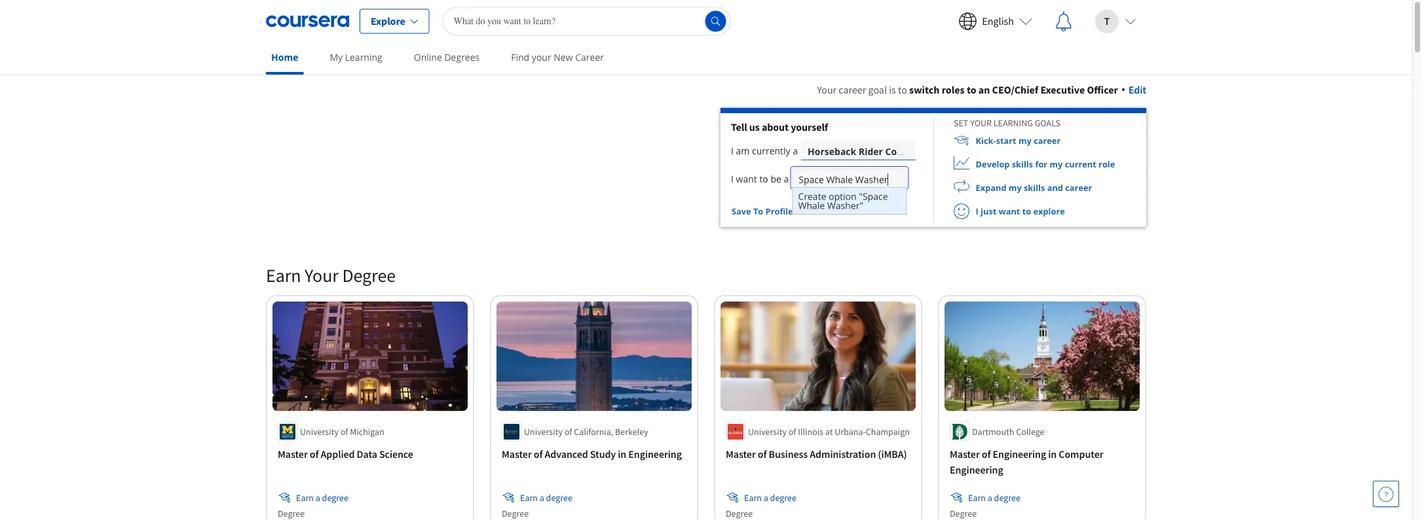 Task type: describe. For each thing, give the bounding box(es) containing it.
advanced
[[545, 449, 588, 462]]

degree for business
[[770, 492, 797, 504]]

current
[[1065, 159, 1097, 170]]

university of illinois at urbana-champaign
[[748, 426, 910, 438]]

1 horizontal spatial career
[[1034, 135, 1061, 146]]

earn a degree for business
[[744, 492, 797, 504]]

master of engineering in computer engineering
[[950, 449, 1104, 477]]

a for master of business administration (imba)
[[764, 492, 768, 504]]

executive
[[1041, 83, 1085, 96]]

explore
[[371, 15, 405, 28]]

earn your degree collection element
[[258, 243, 1154, 521]]

english button
[[948, 0, 1043, 42]]

find your new career link
[[506, 43, 609, 72]]

of for advanced
[[534, 449, 543, 462]]

online degrees link
[[409, 43, 485, 72]]

explore button
[[360, 9, 430, 34]]

edit
[[1129, 83, 1146, 96]]

michigan
[[350, 426, 384, 438]]

master of applied data science
[[278, 449, 413, 462]]

i just want to explore button
[[934, 200, 1065, 223]]

applied
[[321, 449, 355, 462]]

2 horizontal spatial career
[[1065, 182, 1092, 194]]

master for master of engineering in computer engineering
[[950, 449, 980, 462]]

2 vertical spatial my
[[1009, 182, 1022, 194]]

engineering down college at the bottom right
[[993, 449, 1046, 462]]

berkeley
[[615, 426, 648, 438]]

and
[[1047, 182, 1063, 194]]

earn your degree
[[266, 264, 396, 287]]

option
[[829, 190, 857, 203]]

university for business
[[748, 426, 787, 438]]

a for master of applied data science
[[316, 492, 320, 504]]

1 vertical spatial skills
[[1024, 182, 1045, 194]]

0 vertical spatial your
[[817, 83, 837, 96]]

of for engineering
[[982, 449, 991, 462]]

to inside i just want to explore button
[[1022, 206, 1031, 217]]

university of michigan
[[300, 426, 384, 438]]

in inside master of engineering in computer engineering
[[1048, 449, 1057, 462]]

home
[[271, 51, 298, 64]]

tell
[[731, 121, 747, 134]]

1 vertical spatial my
[[1050, 159, 1063, 170]]

coursera image
[[266, 11, 349, 32]]

degree for master of engineering in computer engineering
[[950, 508, 977, 520]]

t button
[[1085, 0, 1146, 42]]

engineering for study
[[628, 449, 682, 462]]

create option "space whale washer"
[[798, 190, 888, 212]]

0 horizontal spatial career
[[839, 83, 866, 96]]

administration
[[810, 449, 876, 462]]

degree for engineering
[[994, 492, 1021, 504]]

to left the be
[[760, 173, 768, 185]]

at
[[825, 426, 833, 438]]

ceo/chief
[[992, 83, 1038, 96]]

develop skills for my current role button
[[934, 153, 1115, 176]]

university of california, berkeley
[[524, 426, 648, 438]]

switch
[[909, 83, 940, 96]]

degrees
[[444, 51, 480, 64]]

i just want to explore
[[976, 206, 1065, 217]]

master of business administration (imba)
[[726, 449, 907, 462]]

help center image
[[1378, 487, 1394, 502]]

of for illinois
[[789, 426, 796, 438]]

college
[[1016, 426, 1045, 438]]

profile
[[766, 206, 793, 217]]

earn for master of applied data science
[[296, 492, 314, 504]]

i for i am currently a
[[731, 145, 734, 157]]

yourself
[[791, 121, 828, 134]]

be
[[771, 173, 781, 185]]

urbana-
[[835, 426, 866, 438]]

t
[[1104, 15, 1110, 28]]

study
[[590, 449, 616, 462]]

line chart image
[[954, 157, 970, 172]]

dartmouth
[[972, 426, 1014, 438]]

smile image
[[954, 204, 970, 219]]

a for master of advanced study in engineering
[[540, 492, 544, 504]]

develop
[[976, 159, 1010, 170]]

Occupation field
[[792, 168, 907, 194]]

start
[[996, 135, 1016, 146]]

earn a degree for advanced
[[520, 492, 572, 504]]

of for michigan
[[340, 426, 348, 438]]

1 vertical spatial your
[[305, 264, 339, 287]]

learning
[[345, 51, 382, 64]]

online
[[414, 51, 442, 64]]

find
[[511, 51, 529, 64]]

repeat image
[[954, 180, 970, 196]]

0 vertical spatial my
[[1019, 135, 1032, 146]]

washer"
[[827, 199, 863, 212]]

want inside button
[[999, 206, 1020, 217]]

california,
[[574, 426, 613, 438]]

earn for master of advanced study in engineering
[[520, 492, 538, 504]]

your career goal is to switch roles to an ceo/chief executive officer
[[817, 83, 1118, 96]]

science
[[379, 449, 413, 462]]

am
[[736, 145, 750, 157]]

of for business
[[758, 449, 767, 462]]

champaign
[[866, 426, 910, 438]]

english
[[982, 15, 1014, 28]]

degree for master of applied data science
[[278, 508, 305, 520]]

develop skills for my current role
[[976, 159, 1115, 170]]

engineering for in
[[950, 464, 1003, 477]]

degree for advanced
[[546, 492, 572, 504]]

earn your degree main content
[[0, 66, 1412, 521]]

online degrees
[[414, 51, 480, 64]]

my
[[330, 51, 343, 64]]

(imba)
[[878, 449, 907, 462]]

i am currently a
[[731, 145, 798, 157]]



Task type: vqa. For each thing, say whether or not it's contained in the screenshot.
T popup button
yes



Task type: locate. For each thing, give the bounding box(es) containing it.
None text field
[[799, 168, 900, 194]]

0 horizontal spatial your
[[532, 51, 551, 64]]

of inside master of engineering in computer engineering
[[982, 449, 991, 462]]

set your learning goals
[[954, 117, 1061, 129]]

master of business administration (imba) link
[[726, 447, 911, 463]]

master of advanced study in engineering
[[502, 449, 682, 462]]

2 degree from the left
[[546, 492, 572, 504]]

1 degree from the left
[[322, 492, 348, 504]]

graduation cap image
[[954, 133, 970, 149]]

earn a degree
[[296, 492, 348, 504], [520, 492, 572, 504], [744, 492, 797, 504], [968, 492, 1021, 504]]

set
[[954, 117, 968, 129]]

university up business
[[748, 426, 787, 438]]

your for learning
[[970, 117, 992, 129]]

degree down applied
[[322, 492, 348, 504]]

earn a degree for engineering
[[968, 492, 1021, 504]]

master left applied
[[278, 449, 308, 462]]

2 in from the left
[[1048, 449, 1057, 462]]

degree for applied
[[322, 492, 348, 504]]

i left just
[[976, 206, 979, 217]]

earn for master of engineering in computer engineering
[[968, 492, 986, 504]]

0 horizontal spatial in
[[618, 449, 626, 462]]

1 horizontal spatial university
[[524, 426, 563, 438]]

i want to be a
[[731, 173, 789, 185]]

to right is
[[898, 83, 907, 96]]

career down goals
[[1034, 135, 1061, 146]]

tell us about yourself
[[731, 121, 828, 134]]

of
[[340, 426, 348, 438], [565, 426, 572, 438], [789, 426, 796, 438], [310, 449, 319, 462], [534, 449, 543, 462], [758, 449, 767, 462], [982, 449, 991, 462]]

1 horizontal spatial your
[[970, 117, 992, 129]]

a
[[793, 145, 798, 157], [784, 173, 789, 185], [316, 492, 320, 504], [540, 492, 544, 504], [764, 492, 768, 504], [988, 492, 992, 504]]

expand my skills and career button
[[934, 176, 1092, 200]]

0 vertical spatial your
[[532, 51, 551, 64]]

role
[[1099, 159, 1115, 170]]

of for applied
[[310, 449, 319, 462]]

kick-start my career button
[[934, 129, 1061, 153]]

master of applied data science link
[[278, 447, 463, 463]]

master left business
[[726, 449, 756, 462]]

"space
[[859, 190, 888, 203]]

2 vertical spatial i
[[976, 206, 979, 217]]

4 earn a degree from the left
[[968, 492, 1021, 504]]

find your new career
[[511, 51, 604, 64]]

university for applied
[[300, 426, 339, 438]]

None search field
[[443, 7, 731, 36]]

a for master of engineering in computer engineering
[[988, 492, 992, 504]]

degree down advanced
[[546, 492, 572, 504]]

degree down business
[[770, 492, 797, 504]]

of left illinois at the bottom right
[[789, 426, 796, 438]]

skills left for
[[1012, 159, 1033, 170]]

What do you want to learn? text field
[[443, 7, 731, 36]]

1 horizontal spatial your
[[817, 83, 837, 96]]

master of advanced study in engineering link
[[502, 447, 687, 463]]

engineering down berkeley on the bottom
[[628, 449, 682, 462]]

degree for master of business administration (imba)
[[726, 508, 753, 520]]

1 vertical spatial want
[[999, 206, 1020, 217]]

an
[[979, 83, 990, 96]]

save
[[732, 206, 751, 217]]

of down dartmouth
[[982, 449, 991, 462]]

earn a degree down master of engineering in computer engineering
[[968, 492, 1021, 504]]

engineering
[[628, 449, 682, 462], [993, 449, 1046, 462], [950, 464, 1003, 477]]

i left the am on the right top of page
[[731, 145, 734, 157]]

goals
[[1035, 117, 1061, 129]]

3 master from the left
[[726, 449, 756, 462]]

want right just
[[999, 206, 1020, 217]]

create option "space whale washer" row group
[[793, 188, 906, 214]]

1 master from the left
[[278, 449, 308, 462]]

0 vertical spatial i
[[731, 145, 734, 157]]

horseback
[[808, 145, 856, 158]]

of left advanced
[[534, 449, 543, 462]]

3 earn a degree from the left
[[744, 492, 797, 504]]

1 in from the left
[[618, 449, 626, 462]]

illinois
[[798, 426, 823, 438]]

your for new
[[532, 51, 551, 64]]

i inside button
[[976, 206, 979, 217]]

new
[[554, 51, 573, 64]]

my learning
[[330, 51, 382, 64]]

0 vertical spatial want
[[736, 173, 757, 185]]

2 university from the left
[[524, 426, 563, 438]]

degree for master of advanced study in engineering
[[502, 508, 529, 520]]

to
[[753, 206, 763, 217]]

your right 'find'
[[532, 51, 551, 64]]

3 degree from the left
[[770, 492, 797, 504]]

kick-start my career
[[976, 135, 1061, 146]]

expand my skills and career
[[976, 182, 1092, 194]]

kick-
[[976, 135, 996, 146]]

i for i just want to explore
[[976, 206, 979, 217]]

learning
[[994, 117, 1033, 129]]

earn a degree down applied
[[296, 492, 348, 504]]

1 earn a degree from the left
[[296, 492, 348, 504]]

officer
[[1087, 83, 1118, 96]]

0 vertical spatial skills
[[1012, 159, 1033, 170]]

currently
[[752, 145, 790, 157]]

rider
[[859, 145, 883, 158]]

1 vertical spatial career
[[1034, 135, 1061, 146]]

earn a degree for applied
[[296, 492, 348, 504]]

university up advanced
[[524, 426, 563, 438]]

explore
[[1033, 206, 1065, 217]]

0 horizontal spatial want
[[736, 173, 757, 185]]

in left computer at bottom
[[1048, 449, 1057, 462]]

in right study
[[618, 449, 626, 462]]

career left the 'goal' on the right top of page
[[839, 83, 866, 96]]

master left advanced
[[502, 449, 532, 462]]

earn a degree down advanced
[[520, 492, 572, 504]]

copilot
[[885, 145, 918, 158]]

horseback rider copilot
[[808, 145, 918, 158]]

my right start
[[1019, 135, 1032, 146]]

skills
[[1012, 159, 1033, 170], [1024, 182, 1045, 194]]

my right for
[[1050, 159, 1063, 170]]

career
[[575, 51, 604, 64]]

is
[[889, 83, 896, 96]]

about
[[762, 121, 789, 134]]

1 horizontal spatial in
[[1048, 449, 1057, 462]]

expand
[[976, 182, 1007, 194]]

university up applied
[[300, 426, 339, 438]]

0 horizontal spatial university
[[300, 426, 339, 438]]

4 degree from the left
[[994, 492, 1021, 504]]

1 vertical spatial i
[[731, 173, 734, 185]]

2 earn a degree from the left
[[520, 492, 572, 504]]

to left the explore
[[1022, 206, 1031, 217]]

in
[[618, 449, 626, 462], [1048, 449, 1057, 462]]

master for master of applied data science
[[278, 449, 308, 462]]

of left michigan
[[340, 426, 348, 438]]

save to profile button
[[731, 200, 794, 223]]

1 vertical spatial your
[[970, 117, 992, 129]]

goal
[[868, 83, 887, 96]]

of for california,
[[565, 426, 572, 438]]

master inside master of engineering in computer engineering
[[950, 449, 980, 462]]

none text field inside earn your degree main content
[[799, 168, 900, 194]]

for
[[1035, 159, 1048, 170]]

whale
[[798, 199, 825, 212]]

of up advanced
[[565, 426, 572, 438]]

of left business
[[758, 449, 767, 462]]

master down dartmouth
[[950, 449, 980, 462]]

computer
[[1059, 449, 1104, 462]]

your
[[817, 83, 837, 96], [305, 264, 339, 287]]

i up 'save' on the top of the page
[[731, 173, 734, 185]]

i for i want to be a
[[731, 173, 734, 185]]

save to profile
[[732, 206, 793, 217]]

master of engineering in computer engineering link
[[950, 447, 1135, 479]]

want down the am on the right top of page
[[736, 173, 757, 185]]

earn
[[266, 264, 301, 287], [296, 492, 314, 504], [520, 492, 538, 504], [744, 492, 762, 504], [968, 492, 986, 504]]

my right expand
[[1009, 182, 1022, 194]]

0 vertical spatial career
[[839, 83, 866, 96]]

university for advanced
[[524, 426, 563, 438]]

career
[[839, 83, 866, 96], [1034, 135, 1061, 146], [1065, 182, 1092, 194]]

skills left and
[[1024, 182, 1045, 194]]

engineering down dartmouth
[[950, 464, 1003, 477]]

my learning link
[[325, 43, 388, 72]]

2 vertical spatial career
[[1065, 182, 1092, 194]]

us
[[749, 121, 760, 134]]

3 university from the left
[[748, 426, 787, 438]]

earn for master of business administration (imba)
[[744, 492, 762, 504]]

your up kick- at right top
[[970, 117, 992, 129]]

2 horizontal spatial university
[[748, 426, 787, 438]]

to left an
[[967, 83, 977, 96]]

4 master from the left
[[950, 449, 980, 462]]

earn a degree down business
[[744, 492, 797, 504]]

career right and
[[1065, 182, 1092, 194]]

edit button
[[1122, 82, 1146, 98]]

master for master of advanced study in engineering
[[502, 449, 532, 462]]

data
[[357, 449, 377, 462]]

dartmouth college
[[972, 426, 1045, 438]]

degree down master of engineering in computer engineering
[[994, 492, 1021, 504]]

master
[[278, 449, 308, 462], [502, 449, 532, 462], [726, 449, 756, 462], [950, 449, 980, 462]]

of left applied
[[310, 449, 319, 462]]

your inside main content
[[970, 117, 992, 129]]

roles
[[942, 83, 965, 96]]

2 master from the left
[[502, 449, 532, 462]]

1 horizontal spatial want
[[999, 206, 1020, 217]]

create
[[798, 190, 826, 203]]

want
[[736, 173, 757, 185], [999, 206, 1020, 217]]

business
[[769, 449, 808, 462]]

0 horizontal spatial your
[[305, 264, 339, 287]]

just
[[981, 206, 997, 217]]

1 university from the left
[[300, 426, 339, 438]]

master for master of business administration (imba)
[[726, 449, 756, 462]]



